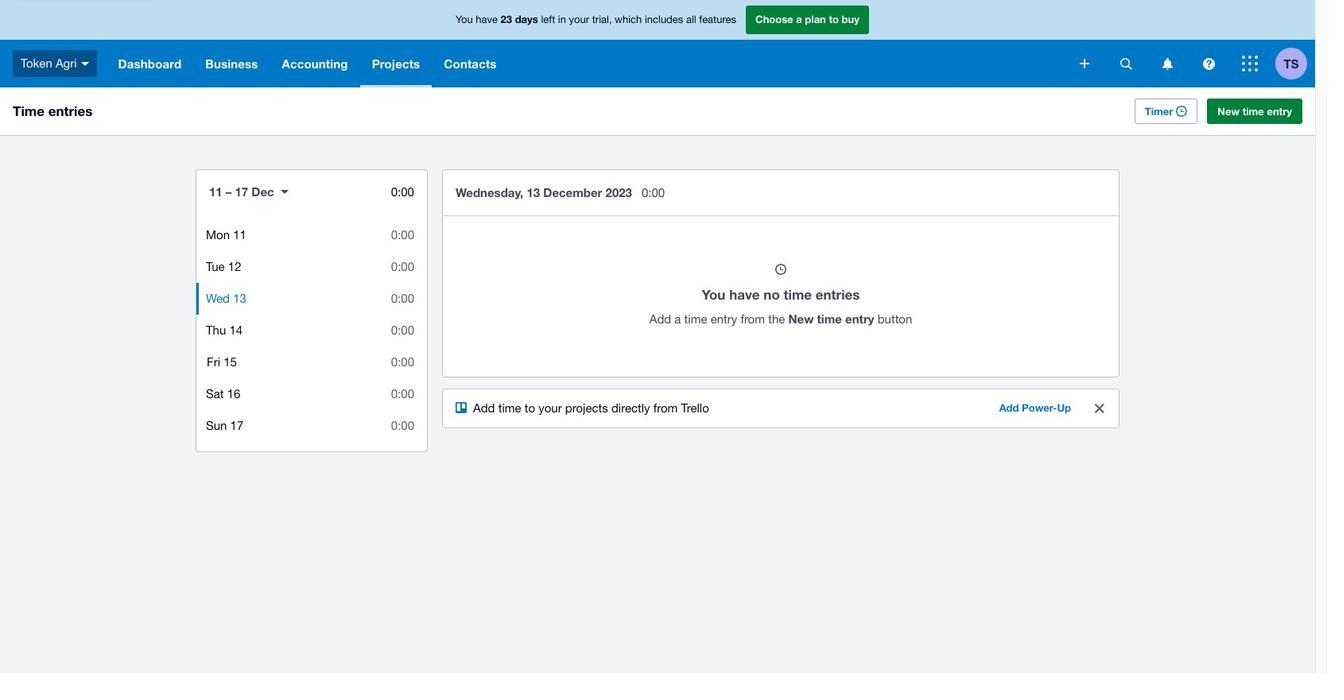Task type: describe. For each thing, give the bounding box(es) containing it.
banner containing ts
[[0, 0, 1316, 88]]

add for new
[[650, 313, 672, 326]]

all
[[687, 14, 697, 26]]

a for choose a plan to buy
[[797, 13, 803, 26]]

thu 14
[[206, 324, 243, 337]]

trial,
[[592, 14, 612, 26]]

which
[[615, 14, 642, 26]]

add inside add power-up link
[[1000, 402, 1020, 415]]

15
[[224, 356, 237, 369]]

timer
[[1145, 105, 1174, 118]]

december
[[544, 185, 603, 200]]

1 vertical spatial 17
[[230, 419, 244, 433]]

days
[[515, 13, 538, 26]]

button
[[878, 313, 913, 326]]

sat
[[206, 387, 224, 401]]

entry inside new time entry "button"
[[1268, 105, 1293, 118]]

time entries
[[13, 103, 93, 119]]

ts button
[[1276, 40, 1316, 88]]

1 vertical spatial 11
[[233, 228, 247, 242]]

features
[[700, 14, 737, 26]]

tue
[[206, 260, 225, 274]]

have for no
[[730, 286, 760, 303]]

0:00 for fri 15
[[391, 356, 415, 369]]

2 svg image from the left
[[1203, 58, 1215, 70]]

token agri button
[[0, 40, 106, 88]]

1 vertical spatial from
[[654, 402, 678, 415]]

0 horizontal spatial new
[[789, 312, 814, 326]]

contacts
[[444, 56, 497, 71]]

17 inside popup button
[[235, 185, 248, 199]]

projects
[[372, 56, 420, 71]]

add time to your projects directly from trello
[[473, 402, 709, 415]]

time inside add a time entry from the new time entry button
[[685, 313, 708, 326]]

the
[[769, 313, 786, 326]]

add a time entry from the new time entry button
[[650, 312, 913, 326]]

23
[[501, 13, 512, 26]]

11 inside 11 – 17 dec popup button
[[209, 185, 223, 199]]

11 – 17 dec button
[[197, 173, 301, 210]]

thu
[[206, 324, 226, 337]]

clear button
[[1084, 393, 1116, 425]]

mon
[[206, 228, 230, 242]]

have for 23
[[476, 14, 498, 26]]

plan
[[805, 13, 827, 26]]

0:00 for wed 13
[[391, 292, 415, 306]]

0:00 for thu 14
[[391, 324, 415, 337]]

1 horizontal spatial entry
[[846, 312, 875, 326]]

new time entry button
[[1208, 99, 1303, 124]]

accounting
[[282, 56, 348, 71]]

left
[[541, 14, 556, 26]]

12
[[228, 260, 241, 274]]

add power-up
[[1000, 402, 1072, 415]]

no
[[764, 286, 780, 303]]

timer button
[[1135, 99, 1198, 124]]

choose
[[756, 13, 794, 26]]

in
[[558, 14, 566, 26]]



Task type: locate. For each thing, give the bounding box(es) containing it.
1 horizontal spatial 11
[[233, 228, 247, 242]]

0:00 for mon 11
[[391, 228, 415, 242]]

wednesday,
[[456, 185, 524, 200]]

1 horizontal spatial a
[[797, 13, 803, 26]]

17 right –
[[235, 185, 248, 199]]

0 vertical spatial from
[[741, 313, 765, 326]]

0 horizontal spatial entries
[[48, 103, 93, 119]]

0 horizontal spatial have
[[476, 14, 498, 26]]

13 for wednesday,
[[527, 185, 540, 200]]

have left no
[[730, 286, 760, 303]]

add power-up link
[[990, 396, 1081, 422]]

11
[[209, 185, 223, 199], [233, 228, 247, 242]]

add for from
[[473, 402, 495, 415]]

13 right wed
[[233, 292, 247, 306]]

wed 13
[[206, 292, 247, 306]]

to inside banner
[[829, 13, 839, 26]]

you left no
[[702, 286, 726, 303]]

new right the
[[789, 312, 814, 326]]

1 horizontal spatial from
[[741, 313, 765, 326]]

business button
[[194, 40, 270, 88]]

0 vertical spatial your
[[569, 14, 590, 26]]

–
[[226, 185, 232, 199]]

accounting button
[[270, 40, 360, 88]]

dec
[[252, 185, 274, 199]]

from left the
[[741, 313, 765, 326]]

11 – 17 dec
[[209, 185, 274, 199]]

0 horizontal spatial add
[[473, 402, 495, 415]]

0:00 for sat 16
[[391, 387, 415, 401]]

0 vertical spatial you
[[456, 14, 473, 26]]

0 horizontal spatial to
[[525, 402, 536, 415]]

sun 17
[[206, 419, 244, 433]]

time inside new time entry "button"
[[1243, 105, 1265, 118]]

buy
[[842, 13, 860, 26]]

1 vertical spatial 13
[[233, 292, 247, 306]]

contacts button
[[432, 40, 509, 88]]

banner
[[0, 0, 1316, 88]]

entry left button
[[846, 312, 875, 326]]

directly
[[612, 402, 650, 415]]

choose a plan to buy
[[756, 13, 860, 26]]

time
[[13, 103, 45, 119]]

1 vertical spatial new
[[789, 312, 814, 326]]

16
[[227, 387, 241, 401]]

1 horizontal spatial new
[[1218, 105, 1240, 118]]

time
[[1243, 105, 1265, 118], [784, 286, 812, 303], [818, 312, 843, 326], [685, 313, 708, 326], [499, 402, 522, 415]]

14
[[229, 324, 243, 337]]

mon 11
[[206, 228, 247, 242]]

0 horizontal spatial a
[[675, 313, 681, 326]]

wednesday, 13 december 2023
[[456, 185, 632, 200]]

1 vertical spatial entries
[[816, 286, 860, 303]]

svg image
[[1163, 58, 1173, 70], [1203, 58, 1215, 70]]

includes
[[645, 14, 684, 26]]

2 horizontal spatial add
[[1000, 402, 1020, 415]]

svg image up new time entry "button"
[[1203, 58, 1215, 70]]

business
[[205, 56, 258, 71]]

a for add a time entry from the new time entry button
[[675, 313, 681, 326]]

have inside you have 23 days left in your trial, which includes all features
[[476, 14, 498, 26]]

wed
[[206, 292, 230, 306]]

ts
[[1285, 56, 1300, 70]]

17
[[235, 185, 248, 199], [230, 419, 244, 433]]

0 horizontal spatial from
[[654, 402, 678, 415]]

1 vertical spatial have
[[730, 286, 760, 303]]

11 right mon
[[233, 228, 247, 242]]

2023
[[606, 185, 632, 200]]

entries up add a time entry from the new time entry button
[[816, 286, 860, 303]]

your left projects
[[539, 402, 562, 415]]

0:00 for sun 17
[[391, 419, 415, 433]]

entries
[[48, 103, 93, 119], [816, 286, 860, 303]]

new right the timer button
[[1218, 105, 1240, 118]]

0 vertical spatial new
[[1218, 105, 1240, 118]]

you
[[456, 14, 473, 26], [702, 286, 726, 303]]

your
[[569, 14, 590, 26], [539, 402, 562, 415]]

fri 15
[[207, 356, 237, 369]]

entries right time
[[48, 103, 93, 119]]

token agri
[[21, 56, 77, 70]]

entry
[[1268, 105, 1293, 118], [846, 312, 875, 326], [711, 313, 738, 326]]

11 left –
[[209, 185, 223, 199]]

new inside "button"
[[1218, 105, 1240, 118]]

1 horizontal spatial your
[[569, 14, 590, 26]]

you for you have 23 days left in your trial, which includes all features
[[456, 14, 473, 26]]

1 horizontal spatial svg image
[[1203, 58, 1215, 70]]

your inside you have 23 days left in your trial, which includes all features
[[569, 14, 590, 26]]

have left the 23
[[476, 14, 498, 26]]

1 horizontal spatial entries
[[816, 286, 860, 303]]

1 horizontal spatial add
[[650, 313, 672, 326]]

0 horizontal spatial you
[[456, 14, 473, 26]]

1 horizontal spatial have
[[730, 286, 760, 303]]

0 vertical spatial 11
[[209, 185, 223, 199]]

0 vertical spatial entries
[[48, 103, 93, 119]]

1 horizontal spatial 13
[[527, 185, 540, 200]]

entry left the
[[711, 313, 738, 326]]

power-
[[1022, 402, 1058, 415]]

entry down the ts
[[1268, 105, 1293, 118]]

from
[[741, 313, 765, 326], [654, 402, 678, 415]]

from inside add a time entry from the new time entry button
[[741, 313, 765, 326]]

1 svg image from the left
[[1163, 58, 1173, 70]]

2 horizontal spatial entry
[[1268, 105, 1293, 118]]

0 vertical spatial have
[[476, 14, 498, 26]]

dashboard
[[118, 56, 182, 71]]

1 vertical spatial you
[[702, 286, 726, 303]]

you for you have no time entries
[[702, 286, 726, 303]]

entry inside add a time entry from the new time entry button
[[711, 313, 738, 326]]

agri
[[56, 56, 77, 70]]

you left the 23
[[456, 14, 473, 26]]

a inside banner
[[797, 13, 803, 26]]

1 vertical spatial a
[[675, 313, 681, 326]]

13 left december
[[527, 185, 540, 200]]

0 vertical spatial to
[[829, 13, 839, 26]]

new
[[1218, 105, 1240, 118], [789, 312, 814, 326]]

0 horizontal spatial 13
[[233, 292, 247, 306]]

sun
[[206, 419, 227, 433]]

from left the trello
[[654, 402, 678, 415]]

you have no time entries
[[702, 286, 860, 303]]

you have 23 days left in your trial, which includes all features
[[456, 13, 737, 26]]

0 horizontal spatial your
[[539, 402, 562, 415]]

0 horizontal spatial 11
[[209, 185, 223, 199]]

up
[[1058, 402, 1072, 415]]

to
[[829, 13, 839, 26], [525, 402, 536, 415]]

have
[[476, 14, 498, 26], [730, 286, 760, 303]]

svg image
[[1243, 56, 1259, 72], [1121, 58, 1133, 70], [1080, 59, 1090, 68], [81, 62, 89, 66]]

0 horizontal spatial svg image
[[1163, 58, 1173, 70]]

a inside add a time entry from the new time entry button
[[675, 313, 681, 326]]

0:00
[[391, 185, 414, 199], [642, 186, 665, 200], [391, 228, 415, 242], [391, 260, 415, 274], [391, 292, 415, 306], [391, 324, 415, 337], [391, 356, 415, 369], [391, 387, 415, 401], [391, 419, 415, 433]]

1 horizontal spatial you
[[702, 286, 726, 303]]

add
[[650, 313, 672, 326], [473, 402, 495, 415], [1000, 402, 1020, 415]]

fri
[[207, 356, 220, 369]]

svg image up the timer button
[[1163, 58, 1173, 70]]

1 vertical spatial to
[[525, 402, 536, 415]]

1 horizontal spatial to
[[829, 13, 839, 26]]

clear image
[[1096, 404, 1105, 414]]

13
[[527, 185, 540, 200], [233, 292, 247, 306]]

you inside you have 23 days left in your trial, which includes all features
[[456, 14, 473, 26]]

sat 16
[[206, 387, 241, 401]]

projects
[[566, 402, 608, 415]]

tue 12
[[206, 260, 241, 274]]

to left the 'buy'
[[829, 13, 839, 26]]

0 vertical spatial 17
[[235, 185, 248, 199]]

to left projects
[[525, 402, 536, 415]]

projects button
[[360, 40, 432, 88]]

svg image inside token agri popup button
[[81, 62, 89, 66]]

add inside add a time entry from the new time entry button
[[650, 313, 672, 326]]

your right the in
[[569, 14, 590, 26]]

0 vertical spatial 13
[[527, 185, 540, 200]]

trello
[[681, 402, 709, 415]]

token
[[21, 56, 52, 70]]

new time entry
[[1218, 105, 1293, 118]]

1 vertical spatial your
[[539, 402, 562, 415]]

0 horizontal spatial entry
[[711, 313, 738, 326]]

0 vertical spatial a
[[797, 13, 803, 26]]

17 right sun
[[230, 419, 244, 433]]

a
[[797, 13, 803, 26], [675, 313, 681, 326]]

dashboard link
[[106, 40, 194, 88]]

13 for wed
[[233, 292, 247, 306]]



Task type: vqa. For each thing, say whether or not it's contained in the screenshot.
New
yes



